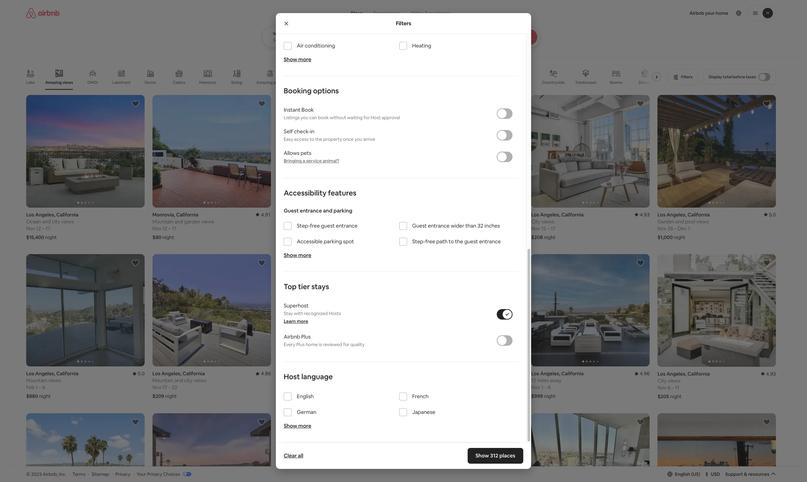 Task type: locate. For each thing, give the bounding box(es) containing it.
service
[[306, 158, 322, 164]]

german
[[297, 409, 317, 416]]

los for los angeles, california city views nov 12 – 17 $208 night
[[532, 212, 540, 218]]

los inside los angeles, california mountain and ocean views
[[279, 371, 287, 377]]

0 horizontal spatial 5.0
[[138, 371, 145, 377]]

show down air
[[284, 56, 298, 63]]

city inside los angeles, california city views nov 12 – 17 $208 night
[[532, 218, 541, 225]]

0 horizontal spatial the
[[316, 136, 323, 142]]

you right once
[[355, 136, 363, 142]]

0 horizontal spatial guest
[[284, 207, 299, 214]]

and inside filters dialog
[[323, 207, 333, 214]]

2023
[[31, 471, 42, 477]]

parking down 'features' at the left of the page
[[334, 207, 353, 214]]

california inside los angeles, california garden and pool views nov 26 – dec 1 $1,000 night
[[688, 212, 711, 218]]

2 horizontal spatial 6
[[668, 385, 671, 391]]

california inside los angeles, california mountain and ocean views
[[309, 371, 331, 377]]

show more
[[284, 56, 312, 63], [284, 252, 312, 259], [284, 423, 312, 430]]

3 6 from the left
[[668, 385, 671, 391]]

2 vertical spatial show more
[[284, 423, 312, 430]]

once
[[343, 136, 354, 142]]

the down wider
[[456, 238, 464, 245]]

0 vertical spatial 4.93 out of 5 average rating image
[[635, 212, 650, 218]]

0 horizontal spatial 5.0 out of 5 average rating image
[[133, 371, 145, 377]]

for left quality
[[344, 342, 350, 348]]

california inside los angeles, california city views nov 12 – 17 $208 night
[[562, 212, 584, 218]]

angeles, inside "los angeles, california city views nov 6 – 11 $205 night"
[[667, 371, 687, 377]]

animal?
[[323, 158, 340, 164]]

1 horizontal spatial you
[[355, 136, 363, 142]]

plus
[[302, 334, 311, 341], [297, 342, 305, 348]]

4.91 out of 5 average rating image
[[256, 212, 271, 218]]

mountain inside los angeles, california mountain and city views nov 17 – 22 $209 night
[[153, 378, 174, 384]]

angeles, inside los angeles, california mountain and ocean views
[[288, 371, 308, 377]]

2 dec from the left
[[679, 225, 688, 232]]

1 dec from the left
[[279, 225, 288, 232]]

0 vertical spatial for
[[364, 115, 370, 121]]

treehouses
[[576, 80, 597, 85]]

12
[[36, 225, 41, 232], [163, 225, 167, 232], [542, 225, 547, 232], [532, 378, 537, 384]]

angeles, inside los angeles, california 12 miles away nov 1 – 6 $999 night
[[541, 371, 561, 377]]

dec inside los angeles, california garden and pool views nov 26 – dec 1 $1,000 night
[[679, 225, 688, 232]]

312
[[491, 452, 499, 459]]

1 vertical spatial city
[[658, 378, 668, 384]]

mountain inside los angeles, california mountain views feb 1 – 6 $880 night
[[26, 378, 47, 384]]

0 horizontal spatial to
[[310, 136, 315, 142]]

los for los angeles, california 12 miles away nov 1 – 6 $999 night
[[532, 371, 540, 377]]

for right waiting
[[364, 115, 370, 121]]

angeles, for los angeles, california mountain and city views nov 17 – 22 $209 night
[[162, 371, 182, 377]]

0 vertical spatial english
[[297, 393, 314, 400]]

los angeles, california mountain and ocean views
[[279, 371, 338, 384]]

to
[[310, 136, 315, 142], [449, 238, 454, 245]]

show more button down german
[[284, 423, 312, 430]]

night right $880
[[39, 393, 51, 400]]

angeles, up $209
[[162, 371, 182, 377]]

to down the in
[[310, 136, 315, 142]]

22
[[424, 225, 429, 232], [172, 384, 178, 391]]

california for los angeles, california 12 miles away nov 1 – 6 $999 night
[[562, 371, 584, 377]]

guest for guest entrance wider than 32 inches
[[413, 223, 427, 229]]

1 vertical spatial step-
[[413, 238, 426, 245]]

california inside "los angeles, california city views nov 6 – 11 $205 night"
[[688, 371, 711, 377]]

online experiences
[[411, 10, 451, 16]]

1 horizontal spatial dec
[[679, 225, 688, 232]]

2 horizontal spatial 1
[[689, 225, 691, 232]]

views inside mountain and city views jan 17 – 22 $312 night
[[447, 218, 459, 225]]

city inside mountain and city views jan 17 – 22 $312 night
[[437, 218, 446, 225]]

entrance up path
[[428, 223, 450, 229]]

0 vertical spatial you
[[301, 115, 309, 121]]

©
[[26, 471, 30, 477]]

superhost
[[284, 303, 309, 309]]

free left path
[[426, 238, 436, 245]]

language
[[302, 372, 333, 381]]

1 vertical spatial for
[[344, 342, 350, 348]]

los up miles
[[532, 371, 540, 377]]

amazing for amazing views
[[45, 80, 62, 85]]

french
[[413, 393, 429, 400]]

los up $208
[[532, 212, 540, 218]]

3 show more button from the top
[[284, 423, 312, 430]]

los angeles, california 12 miles away nov 1 – 6 $999 night
[[532, 371, 584, 400]]

0 vertical spatial the
[[316, 136, 323, 142]]

$15,400
[[26, 234, 44, 240]]

night right $208
[[545, 234, 556, 240]]

2 show more button from the top
[[284, 252, 312, 259]]

california inside los angeles, california ocean and city views nov 12 – 17 $15,400 night
[[56, 212, 79, 218]]

11
[[676, 385, 680, 391]]

views inside los angeles, california mountain and city views nov 17 – 22 $209 night
[[194, 378, 206, 384]]

more down with
[[297, 319, 309, 324]]

show more for host
[[284, 423, 312, 430]]

· left privacy link
[[112, 471, 113, 477]]

dec left 3
[[279, 225, 288, 232]]

plus up home
[[302, 334, 311, 341]]

group
[[26, 64, 665, 90], [26, 95, 145, 208], [153, 95, 271, 208], [279, 95, 398, 208], [405, 95, 524, 208], [532, 95, 769, 208], [658, 95, 777, 208], [26, 254, 145, 367], [153, 254, 271, 367], [279, 254, 398, 367], [405, 254, 524, 367], [532, 254, 650, 367], [658, 254, 777, 367], [26, 413, 145, 482], [153, 413, 271, 482], [279, 413, 398, 482], [405, 413, 524, 482], [532, 413, 650, 482], [658, 413, 777, 482]]

free
[[310, 223, 320, 229], [426, 238, 436, 245]]

angeles, for los angeles, california ocean and city views nov 12 – 17 $15,400 night
[[35, 212, 55, 218]]

0 vertical spatial free
[[310, 223, 320, 229]]

1 horizontal spatial 5.0
[[770, 212, 777, 218]]

amazing views
[[45, 80, 73, 85]]

12 left miles
[[532, 378, 537, 384]]

1 horizontal spatial guest
[[413, 223, 427, 229]]

$880
[[26, 393, 38, 400]]

6
[[42, 384, 45, 391], [549, 384, 551, 391], [668, 385, 671, 391]]

show more down the accessible
[[284, 252, 312, 259]]

6 inside "los angeles, california city views nov 6 – 11 $205 night"
[[668, 385, 671, 391]]

–
[[42, 225, 45, 232], [169, 225, 171, 232], [420, 225, 423, 232], [548, 225, 550, 232], [293, 225, 296, 232], [675, 225, 677, 232], [39, 384, 41, 391], [168, 384, 171, 391], [545, 384, 547, 391], [672, 385, 675, 391]]

1 horizontal spatial to
[[449, 238, 454, 245]]

angeles, inside 'los angeles, california beach and mountain views dec 3 – 8 $1,169 night'
[[288, 212, 308, 218]]

amazing left 'pools'
[[257, 80, 273, 85]]

1 down pool
[[689, 225, 691, 232]]

1 horizontal spatial 22
[[424, 225, 429, 232]]

garden
[[184, 218, 200, 225]]

show more button
[[284, 56, 312, 63], [284, 252, 312, 259], [284, 423, 312, 430]]

1 vertical spatial show more button
[[284, 252, 312, 259]]

·
[[69, 471, 70, 477], [88, 471, 89, 477], [112, 471, 113, 477], [133, 471, 134, 477]]

city up $208
[[532, 218, 541, 225]]

nov up the $205
[[658, 385, 667, 391]]

angeles, up 8
[[288, 212, 308, 218]]

0 vertical spatial 5.0
[[770, 212, 777, 218]]

· right "inc."
[[69, 471, 70, 477]]

guest up accessible parking spot
[[321, 223, 335, 229]]

night inside los angeles, california ocean and city views nov 12 – 17 $15,400 night
[[45, 234, 57, 240]]

plus right "every"
[[297, 342, 305, 348]]

0 vertical spatial add to wishlist: los angeles, california image
[[132, 100, 140, 108]]

add to wishlist: los angeles, california image for ocean and city views
[[132, 100, 140, 108]]

learn
[[284, 319, 296, 324]]

$855 night
[[279, 393, 303, 400]]

0 vertical spatial 5.0 out of 5 average rating image
[[765, 212, 777, 218]]

top
[[284, 282, 297, 291]]

angeles, inside los angeles, california city views nov 12 – 17 $208 night
[[541, 212, 561, 218]]

0 vertical spatial host
[[371, 115, 381, 121]]

0 vertical spatial parking
[[334, 207, 353, 214]]

1 vertical spatial 4.93 out of 5 average rating image
[[762, 371, 777, 377]]

1 horizontal spatial 6
[[549, 384, 551, 391]]

show more down air
[[284, 56, 312, 63]]

6 inside los angeles, california mountain views feb 1 – 6 $880 night
[[42, 384, 45, 391]]

night down 8
[[294, 234, 306, 240]]

nov down ocean
[[26, 225, 35, 232]]

add to wishlist: monrovia, california image
[[258, 100, 266, 108]]

night right the $312
[[417, 234, 429, 240]]

approval
[[382, 115, 401, 121]]

nov up $209
[[153, 384, 162, 391]]

wider
[[451, 223, 465, 229]]

where
[[273, 31, 285, 36]]

host left approval
[[371, 115, 381, 121]]

1 vertical spatial you
[[355, 136, 363, 142]]

1 horizontal spatial 4.93 out of 5 average rating image
[[762, 371, 777, 377]]

city inside los angeles, california mountain and city views nov 17 – 22 $209 night
[[184, 378, 193, 384]]

0 horizontal spatial host
[[284, 372, 300, 381]]

1 vertical spatial host
[[284, 372, 300, 381]]

1 down miles
[[542, 384, 544, 391]]

mountain inside monrovia, california mountain and garden views nov 12 – 17 $80 night
[[153, 218, 174, 225]]

0 vertical spatial 22
[[424, 225, 429, 232]]

nov
[[26, 225, 35, 232], [153, 225, 162, 232], [532, 225, 541, 232], [658, 225, 667, 232], [153, 384, 162, 391], [532, 384, 541, 391], [658, 385, 667, 391]]

1 horizontal spatial english
[[676, 471, 691, 477]]

guest up the $312
[[413, 223, 427, 229]]

guest down "than"
[[465, 238, 479, 245]]

4.93 out of 5 average rating image for los angeles, california city views nov 12 – 17 $208 night
[[635, 212, 650, 218]]

show more down german
[[284, 423, 312, 430]]

$1,169
[[279, 234, 293, 240]]

stays tab panel
[[262, 26, 559, 48]]

you
[[301, 115, 309, 121], [355, 136, 363, 142]]

1 vertical spatial 5.0 out of 5 average rating image
[[133, 371, 145, 377]]

los
[[26, 212, 34, 218], [532, 212, 540, 218], [279, 212, 287, 218], [658, 212, 666, 218], [26, 371, 34, 377], [153, 371, 161, 377], [532, 371, 540, 377], [279, 371, 287, 377], [658, 371, 666, 377]]

2 privacy from the left
[[147, 471, 162, 477]]

1 inside los angeles, california 12 miles away nov 1 – 6 $999 night
[[542, 384, 544, 391]]

Where field
[[273, 37, 359, 43]]

property
[[324, 136, 342, 142]]

0 horizontal spatial 22
[[172, 384, 178, 391]]

1 vertical spatial 22
[[172, 384, 178, 391]]

night right "$855"
[[291, 393, 303, 400]]

california for los angeles, california mountain and city views nov 17 – 22 $209 night
[[183, 371, 205, 377]]

more down the accessible
[[299, 252, 312, 259]]

5.0 for los angeles, california garden and pool views nov 26 – dec 1 $1,000 night
[[770, 212, 777, 218]]

1 vertical spatial english
[[676, 471, 691, 477]]

night inside los angeles, california 12 miles away nov 1 – 6 $999 night
[[545, 393, 556, 400]]

0 horizontal spatial free
[[310, 223, 320, 229]]

city
[[52, 218, 60, 225], [437, 218, 446, 225], [184, 378, 193, 384]]

los for los angeles, california mountain and ocean views
[[279, 371, 287, 377]]

mountain for los angeles, california mountain and ocean views
[[279, 378, 300, 384]]

california inside los angeles, california mountain and city views nov 17 – 22 $209 night
[[183, 371, 205, 377]]

angeles, up $208
[[541, 212, 561, 218]]

2 6 from the left
[[549, 384, 551, 391]]

los up ocean
[[26, 212, 34, 218]]

los inside los angeles, california garden and pool views nov 26 – dec 1 $1,000 night
[[658, 212, 666, 218]]

1 experiences from the left
[[374, 10, 400, 16]]

angeles, up $855 night
[[288, 371, 308, 377]]

add to wishlist: west hollywood, california image
[[132, 418, 140, 426]]

california inside 'los angeles, california beach and mountain views dec 3 – 8 $1,169 night'
[[309, 212, 331, 218]]

0 vertical spatial 4.93
[[641, 212, 650, 218]]

17 inside los angeles, california mountain and city views nov 17 – 22 $209 night
[[163, 384, 167, 391]]

step- right 3
[[297, 223, 310, 229]]

mountain up $855 night
[[279, 378, 300, 384]]

0 horizontal spatial for
[[344, 342, 350, 348]]

california inside los angeles, california 12 miles away nov 1 – 6 $999 night
[[562, 371, 584, 377]]

los inside los angeles, california ocean and city views nov 12 – 17 $15,400 night
[[26, 212, 34, 218]]

california for los angeles, california city views nov 12 – 17 $208 night
[[562, 212, 584, 218]]

nov up $80
[[153, 225, 162, 232]]

12 up $208
[[542, 225, 547, 232]]

night right $209
[[165, 393, 177, 400]]

los inside los angeles, california mountain views feb 1 – 6 $880 night
[[26, 371, 34, 377]]

5.0 out of 5 average rating image
[[765, 212, 777, 218], [133, 371, 145, 377]]

1 vertical spatial 5.0
[[138, 371, 145, 377]]

angeles, up garden
[[667, 212, 687, 218]]

0 horizontal spatial english
[[297, 393, 314, 400]]

reviewed
[[323, 342, 343, 348]]

los inside los angeles, california 12 miles away nov 1 – 6 $999 night
[[532, 371, 540, 377]]

1 inside los angeles, california mountain views feb 1 – 6 $880 night
[[36, 384, 38, 391]]

1 horizontal spatial step-
[[413, 238, 426, 245]]

show left map
[[386, 443, 398, 448]]

2 vertical spatial add to wishlist: los angeles, california image
[[258, 418, 266, 426]]

12 inside los angeles, california city views nov 12 – 17 $208 night
[[542, 225, 547, 232]]

you down book
[[301, 115, 309, 121]]

amazing right lake
[[45, 80, 62, 85]]

guest
[[284, 207, 299, 214], [413, 223, 427, 229]]

12 inside los angeles, california 12 miles away nov 1 – 6 $999 night
[[532, 378, 537, 384]]

0 horizontal spatial 4.93 out of 5 average rating image
[[635, 212, 650, 218]]

3
[[289, 225, 292, 232]]

free for guest
[[310, 223, 320, 229]]

none search field containing stays
[[262, 0, 559, 48]]

2 show more from the top
[[284, 252, 312, 259]]

entrance
[[300, 207, 322, 214], [336, 223, 358, 229], [428, 223, 450, 229], [480, 238, 501, 245]]

show more button down the accessible
[[284, 252, 312, 259]]

los up feb
[[26, 371, 34, 377]]

0 horizontal spatial privacy
[[115, 471, 131, 477]]

3 · from the left
[[112, 471, 113, 477]]

california
[[56, 212, 79, 218], [176, 212, 199, 218], [562, 212, 584, 218], [309, 212, 331, 218], [688, 212, 711, 218], [56, 371, 79, 377], [183, 371, 205, 377], [562, 371, 584, 377], [309, 371, 331, 377], [688, 371, 711, 377]]

experiences
[[374, 10, 400, 16], [425, 10, 451, 16]]

california for los angeles, california mountain and ocean views
[[309, 371, 331, 377]]

views inside los angeles, california city views nov 12 – 17 $208 night
[[542, 218, 555, 225]]

– inside los angeles, california mountain and city views nov 17 – 22 $209 night
[[168, 384, 171, 391]]

mountain up jan
[[405, 218, 427, 225]]

los right 4.86
[[279, 371, 287, 377]]

los inside "los angeles, california city views nov 6 – 11 $205 night"
[[658, 371, 666, 377]]

and
[[323, 207, 333, 214], [42, 218, 51, 225], [175, 218, 183, 225], [428, 218, 436, 225], [294, 218, 303, 225], [676, 218, 685, 225], [175, 378, 183, 384], [301, 378, 310, 384]]

1 horizontal spatial free
[[426, 238, 436, 245]]

mountain down monrovia,
[[153, 218, 174, 225]]

night right $999
[[545, 393, 556, 400]]

add to wishlist: los angeles, california image
[[132, 100, 140, 108], [258, 259, 266, 267], [258, 418, 266, 426]]

los for los angeles, california mountain views feb 1 – 6 $880 night
[[26, 371, 34, 377]]

los inside los angeles, california mountain and city views nov 17 – 22 $209 night
[[153, 371, 161, 377]]

city for los angeles, california ocean and city views nov 12 – 17 $15,400 night
[[52, 218, 60, 225]]

book
[[302, 107, 314, 113]]

the left property
[[316, 136, 323, 142]]

4.93 for los angeles, california city views nov 6 – 11 $205 night
[[767, 371, 777, 377]]

0 vertical spatial to
[[310, 136, 315, 142]]

8
[[297, 225, 300, 232]]

6 right feb
[[42, 384, 45, 391]]

1 horizontal spatial privacy
[[147, 471, 162, 477]]

· left your at the left of the page
[[133, 471, 134, 477]]

allows pets bringing a service animal?
[[284, 150, 340, 164]]

los angeles, california ocean and city views nov 12 – 17 $15,400 night
[[26, 212, 79, 240]]

all
[[298, 452, 304, 459]]

feb
[[26, 384, 35, 391]]

1 horizontal spatial 4.93
[[767, 371, 777, 377]]

2 vertical spatial show more button
[[284, 423, 312, 430]]

los up beach
[[279, 212, 287, 218]]

sitemap link
[[92, 471, 109, 477]]

show more button down air
[[284, 56, 312, 63]]

mountain up feb
[[26, 378, 47, 384]]

angeles, up ocean
[[35, 212, 55, 218]]

1 6 from the left
[[42, 384, 45, 391]]

17 inside los angeles, california city views nov 12 – 17 $208 night
[[551, 225, 556, 232]]

6 down 'away'
[[549, 384, 551, 391]]

1 horizontal spatial city
[[658, 378, 668, 384]]

0 horizontal spatial 1
[[36, 384, 38, 391]]

$312
[[405, 234, 416, 240]]

the inside self check-in easy access to the property once you arrive
[[316, 136, 323, 142]]

guest entrance and parking
[[284, 207, 353, 214]]

step-free path to the guest entrance
[[413, 238, 501, 245]]

1 horizontal spatial for
[[364, 115, 370, 121]]

city up the $205
[[658, 378, 668, 384]]

1 horizontal spatial 1
[[542, 384, 544, 391]]

nov up $999
[[532, 384, 541, 391]]

$855
[[279, 393, 290, 400]]

more inside superhost stay with recognized hosts learn more
[[297, 319, 309, 324]]

monrovia, california mountain and garden views nov 12 – 17 $80 night
[[153, 212, 214, 240]]

mountain inside los angeles, california mountain and ocean views
[[279, 378, 300, 384]]

0 vertical spatial show more
[[284, 56, 312, 63]]

english for english
[[297, 393, 314, 400]]

english inside filters dialog
[[297, 393, 314, 400]]

privacy left your at the left of the page
[[115, 471, 131, 477]]

city inside "los angeles, california city views nov 6 – 11 $205 night"
[[658, 378, 668, 384]]

1 horizontal spatial 5.0 out of 5 average rating image
[[765, 212, 777, 218]]

los angeles, california mountain views feb 1 – 6 $880 night
[[26, 371, 79, 400]]

mountain
[[153, 218, 174, 225], [405, 218, 427, 225], [26, 378, 47, 384], [153, 378, 174, 384], [279, 378, 300, 384]]

angeles, for los angeles, california city views nov 6 – 11 $205 night
[[667, 371, 687, 377]]

los inside los angeles, california city views nov 12 – 17 $208 night
[[532, 212, 540, 218]]

5.0 for los angeles, california mountain views feb 1 – 6 $880 night
[[138, 371, 145, 377]]

cabins
[[173, 80, 186, 85]]

night right $15,400
[[45, 234, 57, 240]]

1 horizontal spatial the
[[456, 238, 464, 245]]

$999
[[532, 393, 544, 400]]

0 vertical spatial guest
[[321, 223, 335, 229]]

0 horizontal spatial step-
[[297, 223, 310, 229]]

filters
[[396, 20, 412, 27]]

for inside instant book listings you can book without waiting for host approval
[[364, 115, 370, 121]]

angeles, inside los angeles, california garden and pool views nov 26 – dec 1 $1,000 night
[[667, 212, 687, 218]]

nov down garden
[[658, 225, 667, 232]]

english left (us)
[[676, 471, 691, 477]]

english up german
[[297, 393, 314, 400]]

self check-in easy access to the property once you arrive
[[284, 128, 376, 142]]

© 2023 airbnb, inc. ·
[[26, 471, 70, 477]]

experiences up filters
[[374, 10, 400, 16]]

1 show more from the top
[[284, 56, 312, 63]]

a
[[303, 158, 306, 164]]

1 horizontal spatial guest
[[465, 238, 479, 245]]

0 horizontal spatial amazing
[[45, 80, 62, 85]]

nov up $208
[[532, 225, 541, 232]]

and inside los angeles, california ocean and city views nov 12 – 17 $15,400 night
[[42, 218, 51, 225]]

· right terms link
[[88, 471, 89, 477]]

add to wishlist: los angeles, california image for los angeles, california 12 miles away nov 1 – 6 $999 night
[[637, 259, 645, 267]]

None search field
[[262, 0, 559, 48]]

guest up beach
[[284, 207, 299, 214]]

night inside los angeles, california city views nov 12 – 17 $208 night
[[545, 234, 556, 240]]

choices
[[163, 471, 180, 477]]

los up $209
[[153, 371, 161, 377]]

parking left spot
[[324, 238, 342, 245]]

angeles, up 'away'
[[541, 371, 561, 377]]

angeles, up 11
[[667, 371, 687, 377]]

0 vertical spatial show more button
[[284, 56, 312, 63]]

0 horizontal spatial city
[[52, 218, 60, 225]]

– inside 'los angeles, california beach and mountain views dec 3 – 8 $1,169 night'
[[293, 225, 296, 232]]

to inside self check-in easy access to the property once you arrive
[[310, 136, 315, 142]]

california inside los angeles, california mountain views feb 1 – 6 $880 night
[[56, 371, 79, 377]]

angeles, for los angeles, california garden and pool views nov 26 – dec 1 $1,000 night
[[667, 212, 687, 218]]

stays button
[[346, 7, 368, 20]]

to right path
[[449, 238, 454, 245]]

add to wishlist: los angeles, california image
[[637, 100, 645, 108], [764, 100, 772, 108], [132, 259, 140, 267], [637, 259, 645, 267], [764, 259, 772, 267], [764, 418, 772, 426]]

0 vertical spatial city
[[532, 218, 541, 225]]

0 vertical spatial step-
[[297, 223, 310, 229]]

show left the 312
[[476, 452, 490, 459]]

step-
[[297, 223, 310, 229], [413, 238, 426, 245]]

4.93 out of 5 average rating image
[[635, 212, 650, 218], [762, 371, 777, 377]]

nov inside "los angeles, california city views nov 6 – 11 $205 night"
[[658, 385, 667, 391]]

airbnb,
[[43, 471, 58, 477]]

los inside 'los angeles, california beach and mountain views dec 3 – 8 $1,169 night'
[[279, 212, 287, 218]]

night inside los angeles, california mountain and city views nov 17 – 22 $209 night
[[165, 393, 177, 400]]

0 horizontal spatial city
[[532, 218, 541, 225]]

angeles, inside los angeles, california ocean and city views nov 12 – 17 $15,400 night
[[35, 212, 55, 218]]

1 horizontal spatial city
[[184, 378, 193, 384]]

2 · from the left
[[88, 471, 89, 477]]

recognized
[[304, 311, 328, 317]]

nov inside los angeles, california garden and pool views nov 26 – dec 1 $1,000 night
[[658, 225, 667, 232]]

mountain inside mountain and city views jan 17 – 22 $312 night
[[405, 218, 427, 225]]

step- down jan
[[413, 238, 426, 245]]

1 vertical spatial guest
[[413, 223, 427, 229]]

city inside los angeles, california ocean and city views nov 12 – 17 $15,400 night
[[52, 218, 60, 225]]

12 down ocean
[[36, 225, 41, 232]]

mountain for los angeles, california mountain and city views nov 17 – 22 $209 night
[[153, 378, 174, 384]]

1 right feb
[[36, 384, 38, 391]]

1 horizontal spatial experiences
[[425, 10, 451, 16]]

1 vertical spatial 4.93
[[767, 371, 777, 377]]

0 vertical spatial guest
[[284, 207, 299, 214]]

views inside los angeles, california mountain and ocean views
[[326, 378, 338, 384]]

0 horizontal spatial you
[[301, 115, 309, 121]]

night down 11
[[671, 393, 682, 400]]

1 horizontal spatial host
[[371, 115, 381, 121]]

0 horizontal spatial 6
[[42, 384, 45, 391]]

1 vertical spatial show more
[[284, 252, 312, 259]]

show down german
[[284, 423, 298, 430]]

california for los angeles, california city views nov 6 – 11 $205 night
[[688, 371, 711, 377]]

online
[[411, 10, 424, 16]]

3 show more from the top
[[284, 423, 312, 430]]

inc.
[[59, 471, 66, 477]]

privacy right your at the left of the page
[[147, 471, 162, 477]]

1 vertical spatial free
[[426, 238, 436, 245]]

experiences right 'online' on the top of the page
[[425, 10, 451, 16]]

0 horizontal spatial experiences
[[374, 10, 400, 16]]

1 horizontal spatial amazing
[[257, 80, 273, 85]]

2 horizontal spatial city
[[437, 218, 446, 225]]

17 inside monrovia, california mountain and garden views nov 12 – 17 $80 night
[[172, 225, 177, 232]]

1 vertical spatial add to wishlist: los angeles, california image
[[258, 259, 266, 267]]

accessible
[[297, 238, 323, 245]]

night right $1,000
[[675, 234, 686, 240]]

0 vertical spatial plus
[[302, 334, 311, 341]]

los up garden
[[658, 212, 666, 218]]

0 horizontal spatial dec
[[279, 225, 288, 232]]

$209
[[153, 393, 164, 400]]

views inside 'los angeles, california beach and mountain views dec 3 – 8 $1,169 night'
[[326, 218, 339, 225]]

12 down monrovia,
[[163, 225, 167, 232]]

0 horizontal spatial 4.93
[[641, 212, 650, 218]]

parking
[[334, 207, 353, 214], [324, 238, 342, 245]]



Task type: vqa. For each thing, say whether or not it's contained in the screenshot.


Task type: describe. For each thing, give the bounding box(es) containing it.
and inside los angeles, california mountain and ocean views
[[301, 378, 310, 384]]

los for los angeles, california mountain and city views nov 17 – 22 $209 night
[[153, 371, 161, 377]]

0 horizontal spatial guest
[[321, 223, 335, 229]]

away
[[551, 378, 562, 384]]

instant book listings you can book without waiting for host approval
[[284, 107, 401, 121]]

17 inside los angeles, california ocean and city views nov 12 – 17 $15,400 night
[[46, 225, 50, 232]]

taxes
[[747, 74, 757, 80]]

4.96 out of 5 average rating image
[[635, 371, 650, 377]]

map
[[399, 443, 409, 448]]

city for los angeles, california mountain and city views nov 17 – 22 $209 night
[[184, 378, 193, 384]]

2 experiences from the left
[[425, 10, 451, 16]]

experiences inside button
[[374, 10, 400, 16]]

– inside los angeles, california 12 miles away nov 1 – 6 $999 night
[[545, 384, 547, 391]]

add to wishlist: los angeles, california image for los angeles, california garden and pool views nov 26 – dec 1 $1,000 night
[[764, 100, 772, 108]]

privacy inside "link"
[[147, 471, 162, 477]]

1 privacy from the left
[[115, 471, 131, 477]]

night inside 'los angeles, california beach and mountain views dec 3 – 8 $1,169 night'
[[294, 234, 306, 240]]

group containing amazing views
[[26, 64, 665, 90]]

1 vertical spatial guest
[[465, 238, 479, 245]]

lake
[[26, 80, 35, 85]]

los for los angeles, california ocean and city views nov 12 – 17 $15,400 night
[[26, 212, 34, 218]]

– inside "los angeles, california city views nov 6 – 11 $205 night"
[[672, 385, 675, 391]]

english (us) button
[[668, 471, 701, 477]]

nov inside los angeles, california mountain and city views nov 17 – 22 $209 night
[[153, 384, 162, 391]]

desert
[[639, 80, 652, 85]]

display total before taxes
[[710, 74, 757, 80]]

los angeles, california garden and pool views nov 26 – dec 1 $1,000 night
[[658, 212, 711, 240]]

airbnb plus every plus home is reviewed for quality
[[284, 334, 365, 348]]

you inside instant book listings you can book without waiting for host approval
[[301, 115, 309, 121]]

city for nov 12 – 17
[[532, 218, 541, 225]]

– inside los angeles, california ocean and city views nov 12 – 17 $15,400 night
[[42, 225, 45, 232]]

night inside los angeles, california mountain views feb 1 – 6 $880 night
[[39, 393, 51, 400]]

los angeles, california mountain and city views nov 17 – 22 $209 night
[[153, 371, 206, 400]]

amazing for amazing pools
[[257, 80, 273, 85]]

quality
[[351, 342, 365, 348]]

terms · sitemap · privacy ·
[[73, 471, 134, 477]]

english (us)
[[676, 471, 701, 477]]

12 inside los angeles, california ocean and city views nov 12 – 17 $15,400 night
[[36, 225, 41, 232]]

lakefront
[[113, 80, 131, 85]]

dec inside 'los angeles, california beach and mountain views dec 3 – 8 $1,169 night'
[[279, 225, 288, 232]]

california for los angeles, california garden and pool views nov 26 – dec 1 $1,000 night
[[688, 212, 711, 218]]

entrance up the mountain
[[300, 207, 322, 214]]

bringing a service animal? button
[[284, 158, 340, 164]]

add to wishlist: los angeles, california image for los angeles, california mountain views feb 1 – 6 $880 night
[[132, 259, 140, 267]]

night inside mountain and city views jan 17 – 22 $312 night
[[417, 234, 429, 240]]

$208
[[532, 234, 544, 240]]

6 inside los angeles, california 12 miles away nov 1 – 6 $999 night
[[549, 384, 551, 391]]

accessibility features
[[284, 188, 357, 198]]

top tier stays
[[284, 282, 329, 291]]

$80
[[153, 234, 162, 240]]

and inside 'los angeles, california beach and mountain views dec 3 – 8 $1,169 night'
[[294, 218, 303, 225]]

conditioning
[[305, 42, 335, 49]]

beach
[[279, 218, 293, 225]]

show more button for host
[[284, 423, 312, 430]]

12 inside monrovia, california mountain and garden views nov 12 – 17 $80 night
[[163, 225, 167, 232]]

views inside los angeles, california garden and pool views nov 26 – dec 1 $1,000 night
[[697, 218, 710, 225]]

your privacy choices
[[137, 471, 180, 477]]

views inside "los angeles, california city views nov 6 – 11 $205 night"
[[669, 378, 681, 384]]

sitemap
[[92, 471, 109, 477]]

22 inside los angeles, california mountain and city views nov 17 – 22 $209 night
[[172, 384, 178, 391]]

night inside monrovia, california mountain and garden views nov 12 – 17 $80 night
[[163, 234, 174, 240]]

entrance down inches
[[480, 238, 501, 245]]

4.93 out of 5 average rating image for los angeles, california city views nov 6 – 11 $205 night
[[762, 371, 777, 377]]

arrive
[[364, 136, 376, 142]]

angeles, for los angeles, california mountain views feb 1 – 6 $880 night
[[35, 371, 55, 377]]

nov inside los angeles, california 12 miles away nov 1 – 6 $999 night
[[532, 384, 541, 391]]

4.86
[[261, 371, 271, 377]]

and inside los angeles, california mountain and city views nov 17 – 22 $209 night
[[175, 378, 183, 384]]

more down german
[[299, 423, 312, 430]]

nov inside monrovia, california mountain and garden views nov 12 – 17 $80 night
[[153, 225, 162, 232]]

1 vertical spatial to
[[449, 238, 454, 245]]

&
[[745, 471, 748, 477]]

instant
[[284, 107, 301, 113]]

$383 night
[[405, 393, 430, 400]]

17 inside mountain and city views jan 17 – 22 $312 night
[[415, 225, 419, 232]]

city for nov 6 – 11
[[658, 378, 668, 384]]

filters dialog
[[276, 0, 532, 469]]

farms
[[145, 80, 156, 85]]

for inside airbnb plus every plus home is reviewed for quality
[[344, 342, 350, 348]]

los for los angeles, california city views nov 6 – 11 $205 night
[[658, 371, 666, 377]]

32
[[478, 223, 484, 229]]

step- for step-free guest entrance
[[297, 223, 310, 229]]

4.91
[[261, 212, 271, 218]]

night inside "los angeles, california city views nov 6 – 11 $205 night"
[[671, 393, 682, 400]]

step- for step-free path to the guest entrance
[[413, 238, 426, 245]]

booking options
[[284, 86, 339, 95]]

california for los angeles, california mountain views feb 1 – 6 $880 night
[[56, 371, 79, 377]]

add to wishlist: los angeles, california image for los angeles, california city views nov 6 – 11 $205 night
[[764, 259, 772, 267]]

4.86 out of 5 average rating image
[[256, 371, 271, 377]]

$
[[706, 471, 709, 477]]

views inside los angeles, california ocean and city views nov 12 – 17 $15,400 night
[[61, 218, 74, 225]]

terms link
[[73, 471, 86, 477]]

night right $383
[[418, 393, 430, 400]]

angeles, for los angeles, california beach and mountain views dec 3 – 8 $1,169 night
[[288, 212, 308, 218]]

airbnb
[[284, 334, 300, 341]]

check-
[[294, 128, 311, 135]]

free for path
[[426, 238, 436, 245]]

1 inside los angeles, california garden and pool views nov 26 – dec 1 $1,000 night
[[689, 225, 691, 232]]

nov inside los angeles, california city views nov 12 – 17 $208 night
[[532, 225, 541, 232]]

california for los angeles, california beach and mountain views dec 3 – 8 $1,169 night
[[309, 212, 331, 218]]

show more for accessibility
[[284, 252, 312, 259]]

show map button
[[380, 438, 423, 453]]

los angeles, california city views nov 6 – 11 $205 night
[[658, 371, 711, 400]]

5.0 out of 5 average rating image for los angeles, california mountain views feb 1 – 6 $880 night
[[133, 371, 145, 377]]

inches
[[485, 223, 501, 229]]

angeles, for los angeles, california 12 miles away nov 1 – 6 $999 night
[[541, 371, 561, 377]]

english for english (us)
[[676, 471, 691, 477]]

than
[[466, 223, 477, 229]]

waiting
[[348, 115, 363, 121]]

tier
[[298, 282, 310, 291]]

los for los angeles, california beach and mountain views dec 3 – 8 $1,169 night
[[279, 212, 287, 218]]

host inside instant book listings you can book without waiting for host approval
[[371, 115, 381, 121]]

ocean
[[311, 378, 325, 384]]

display
[[710, 74, 723, 80]]

amazing pools
[[257, 80, 284, 85]]

– inside mountain and city views jan 17 – 22 $312 night
[[420, 225, 423, 232]]

support & resources
[[726, 471, 770, 477]]

$1,000
[[658, 234, 674, 240]]

1 show more button from the top
[[284, 56, 312, 63]]

22 inside mountain and city views jan 17 – 22 $312 night
[[424, 225, 429, 232]]

california for los angeles, california ocean and city views nov 12 – 17 $15,400 night
[[56, 212, 79, 218]]

book
[[318, 115, 329, 121]]

total
[[724, 74, 733, 80]]

(us)
[[692, 471, 701, 477]]

views inside monrovia, california mountain and garden views nov 12 – 17 $80 night
[[202, 218, 214, 225]]

night inside los angeles, california garden and pool views nov 26 – dec 1 $1,000 night
[[675, 234, 686, 240]]

– inside los angeles, california city views nov 12 – 17 $208 night
[[548, 225, 550, 232]]

$205
[[658, 393, 670, 400]]

online experiences link
[[405, 7, 457, 20]]

stays
[[351, 10, 363, 16]]

experiences button
[[368, 7, 405, 20]]

your privacy choices link
[[137, 471, 191, 478]]

show more button for accessibility
[[284, 252, 312, 259]]

views inside los angeles, california mountain views feb 1 – 6 $880 night
[[48, 378, 61, 384]]

angeles, for los angeles, california city views nov 12 – 17 $208 night
[[541, 212, 561, 218]]

step-free guest entrance
[[297, 223, 358, 229]]

4 · from the left
[[133, 471, 134, 477]]

– inside monrovia, california mountain and garden views nov 12 – 17 $80 night
[[169, 225, 171, 232]]

bringing
[[284, 158, 302, 164]]

support & resources button
[[726, 471, 777, 477]]

california inside monrovia, california mountain and garden views nov 12 – 17 $80 night
[[176, 212, 199, 218]]

more down air
[[299, 56, 312, 63]]

profile element
[[467, 0, 777, 26]]

4.96
[[641, 371, 650, 377]]

los angeles, california city views nov 12 – 17 $208 night
[[532, 212, 584, 240]]

1 vertical spatial plus
[[297, 342, 305, 348]]

booking
[[284, 86, 312, 95]]

1 vertical spatial the
[[456, 238, 464, 245]]

learn more link
[[284, 319, 309, 324]]

privacy link
[[115, 471, 131, 477]]

your
[[137, 471, 146, 477]]

1 vertical spatial parking
[[324, 238, 342, 245]]

nov inside los angeles, california ocean and city views nov 12 – 17 $15,400 night
[[26, 225, 35, 232]]

is
[[319, 342, 322, 348]]

– inside los angeles, california garden and pool views nov 26 – dec 1 $1,000 night
[[675, 225, 677, 232]]

add to wishlist: vernon, california image
[[637, 418, 645, 426]]

1 · from the left
[[69, 471, 70, 477]]

pool
[[686, 218, 696, 225]]

4.93 for los angeles, california city views nov 12 – 17 $208 night
[[641, 212, 650, 218]]

japanese
[[413, 409, 436, 416]]

every
[[284, 342, 296, 348]]

mountain for los angeles, california mountain views feb 1 – 6 $880 night
[[26, 378, 47, 384]]

you inside self check-in easy access to the property once you arrive
[[355, 136, 363, 142]]

show down $1,169
[[284, 252, 298, 259]]

angeles, for los angeles, california mountain and ocean views
[[288, 371, 308, 377]]

and inside mountain and city views jan 17 – 22 $312 night
[[428, 218, 436, 225]]

and inside los angeles, california garden and pool views nov 26 – dec 1 $1,000 night
[[676, 218, 685, 225]]

what can we help you find? tab list
[[346, 7, 405, 20]]

superhost stay with recognized hosts learn more
[[284, 303, 341, 324]]

add to wishlist: los angeles, california image for los angeles, california city views nov 12 – 17 $208 night
[[637, 100, 645, 108]]

clear all button
[[281, 450, 307, 463]]

miles
[[538, 378, 549, 384]]

add to wishlist: los angeles, california image for mountain and city views
[[258, 259, 266, 267]]

los for los angeles, california garden and pool views nov 26 – dec 1 $1,000 night
[[658, 212, 666, 218]]

heating
[[413, 42, 432, 49]]

mountain
[[304, 218, 325, 225]]

display total before taxes button
[[704, 69, 777, 85]]

without
[[330, 115, 347, 121]]

pools
[[274, 80, 284, 85]]

entrance up spot
[[336, 223, 358, 229]]

and inside monrovia, california mountain and garden views nov 12 – 17 $80 night
[[175, 218, 183, 225]]

guest for guest entrance and parking
[[284, 207, 299, 214]]

5.0 out of 5 average rating image for los angeles, california garden and pool views nov 26 – dec 1 $1,000 night
[[765, 212, 777, 218]]

show inside button
[[386, 443, 398, 448]]

show map
[[386, 443, 409, 448]]

accessibility
[[284, 188, 327, 198]]

$383
[[405, 393, 417, 400]]

– inside los angeles, california mountain views feb 1 – 6 $880 night
[[39, 384, 41, 391]]



